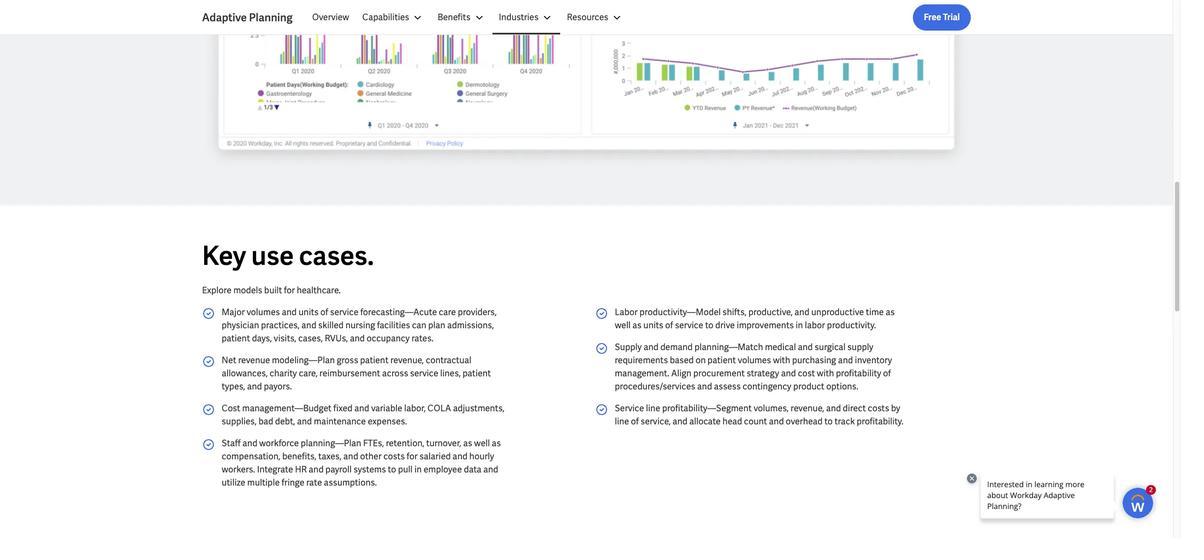 Task type: locate. For each thing, give the bounding box(es) containing it.
0 horizontal spatial well
[[474, 438, 490, 449]]

cost
[[222, 403, 240, 414]]

resources button
[[561, 4, 630, 31]]

0 vertical spatial in
[[796, 320, 803, 331]]

revenue, up overhead
[[791, 403, 825, 414]]

service up skilled
[[330, 306, 359, 318]]

units down productivity—model
[[644, 320, 664, 331]]

patient up procurement
[[708, 355, 736, 366]]

units inside major volumes and units of service forecasting—acute care providers, physician practices, and skilled nursing facilities can plan admissions, patient days, visits, cases, rvus, and occupancy rates.
[[299, 306, 319, 318]]

supply and demand planning—match medical and surgical supply requirements based on patient volumes with purchasing and inventory management. align procurement strategy and cost with profitability of procedures/services and assess contingency product options.
[[615, 341, 892, 392]]

0 vertical spatial service
[[330, 306, 359, 318]]

menu
[[306, 4, 630, 31]]

1 vertical spatial line
[[615, 416, 629, 427]]

0 horizontal spatial costs
[[384, 451, 405, 462]]

0 horizontal spatial in
[[415, 464, 422, 475]]

types,
[[222, 381, 245, 392]]

and up rate
[[309, 464, 324, 475]]

productivity—model
[[640, 306, 721, 318]]

revenue, inside service line profitability—segment volumes, revenue, and direct costs by line of service, and allocate head count and overhead to track profitability.
[[791, 403, 825, 414]]

gross
[[337, 355, 358, 366]]

0 horizontal spatial line
[[615, 416, 629, 427]]

1 horizontal spatial line
[[646, 403, 661, 414]]

free trial link
[[913, 4, 971, 31]]

2 vertical spatial to
[[388, 464, 396, 475]]

industries button
[[492, 4, 561, 31]]

0 horizontal spatial volumes
[[247, 306, 280, 318]]

providers,
[[458, 306, 497, 318]]

workforce
[[259, 438, 299, 449]]

list
[[306, 4, 971, 31]]

productivity.
[[827, 320, 876, 331]]

1 vertical spatial volumes
[[738, 355, 771, 366]]

patient inside major volumes and units of service forecasting—acute care providers, physician practices, and skilled nursing facilities can plan admissions, patient days, visits, cases, rvus, and occupancy rates.
[[222, 333, 250, 344]]

adaptive planning
[[202, 10, 293, 25]]

rvus,
[[325, 333, 348, 344]]

1 horizontal spatial for
[[407, 451, 418, 462]]

management.
[[615, 368, 670, 379]]

revenue, up the across
[[390, 355, 424, 366]]

with down purchasing
[[817, 368, 834, 379]]

and up the payroll
[[343, 451, 358, 462]]

line up service,
[[646, 403, 661, 414]]

0 horizontal spatial with
[[773, 355, 791, 366]]

1 horizontal spatial volumes
[[738, 355, 771, 366]]

and down procurement
[[697, 381, 712, 392]]

0 horizontal spatial units
[[299, 306, 319, 318]]

volumes up the practices,
[[247, 306, 280, 318]]

workers.
[[222, 464, 255, 475]]

and up "data"
[[453, 451, 468, 462]]

of inside labor productivity—model shifts, productive, and unproductive time as well as units of service to drive improvements in labor productivity.
[[666, 320, 673, 331]]

and up purchasing
[[798, 341, 813, 353]]

workday enterprise planning for hospitals, volumes and revenue summary dashboard. image
[[202, 0, 971, 170]]

1 vertical spatial well
[[474, 438, 490, 449]]

patient up the across
[[360, 355, 389, 366]]

and
[[282, 306, 297, 318], [795, 306, 810, 318], [302, 320, 316, 331], [350, 333, 365, 344], [644, 341, 659, 353], [798, 341, 813, 353], [838, 355, 853, 366], [781, 368, 796, 379], [247, 381, 262, 392], [697, 381, 712, 392], [354, 403, 369, 414], [826, 403, 841, 414], [297, 416, 312, 427], [673, 416, 688, 427], [769, 416, 784, 427], [243, 438, 257, 449], [343, 451, 358, 462], [453, 451, 468, 462], [309, 464, 324, 475], [484, 464, 498, 475]]

and down nursing
[[350, 333, 365, 344]]

nursing
[[346, 320, 375, 331]]

with down medical
[[773, 355, 791, 366]]

payors.
[[264, 381, 292, 392]]

well inside labor productivity—model shifts, productive, and unproductive time as well as units of service to drive improvements in labor productivity.
[[615, 320, 631, 331]]

and up labor
[[795, 306, 810, 318]]

supply
[[848, 341, 874, 353]]

of down productivity—model
[[666, 320, 673, 331]]

procurement
[[694, 368, 745, 379]]

count
[[744, 416, 767, 427]]

of inside service line profitability—segment volumes, revenue, and direct costs by line of service, and allocate head count and overhead to track profitability.
[[631, 416, 639, 427]]

overview
[[312, 11, 349, 23]]

compensation,
[[222, 451, 280, 462]]

allocate
[[690, 416, 721, 427]]

1 vertical spatial to
[[825, 416, 833, 427]]

1 horizontal spatial revenue,
[[791, 403, 825, 414]]

costs up 'profitability.' in the right bottom of the page
[[868, 403, 890, 414]]

and down allowances,
[[247, 381, 262, 392]]

service for net revenue modeling—plan gross patient revenue, contractual allowances, charity care, reimbursement across service lines, patient types, and payors.
[[410, 368, 439, 379]]

of down service
[[631, 416, 639, 427]]

volumes up strategy
[[738, 355, 771, 366]]

1 vertical spatial for
[[407, 451, 418, 462]]

allowances,
[[222, 368, 268, 379]]

2 horizontal spatial service
[[675, 320, 704, 331]]

practices,
[[261, 320, 300, 331]]

0 horizontal spatial revenue,
[[390, 355, 424, 366]]

0 horizontal spatial to
[[388, 464, 396, 475]]

1 vertical spatial revenue,
[[791, 403, 825, 414]]

1 vertical spatial service
[[675, 320, 704, 331]]

profitability—segment
[[662, 403, 752, 414]]

0 vertical spatial with
[[773, 355, 791, 366]]

costs inside service line profitability—segment volumes, revenue, and direct costs by line of service, and allocate head count and overhead to track profitability.
[[868, 403, 890, 414]]

to inside the "staff and workforce planning—plan ftes, retention, turnover, as well as compensation, benefits, taxes, and other costs for salaried and hourly workers. integrate hr and payroll systems to pull in employee data and utilize multiple fringe rate assumptions."
[[388, 464, 396, 475]]

0 vertical spatial to
[[705, 320, 714, 331]]

maintenance
[[314, 416, 366, 427]]

of down inventory
[[883, 368, 891, 379]]

0 vertical spatial revenue,
[[390, 355, 424, 366]]

units
[[299, 306, 319, 318], [644, 320, 664, 331]]

skilled
[[318, 320, 344, 331]]

product
[[794, 381, 825, 392]]

service line profitability—segment volumes, revenue, and direct costs by line of service, and allocate head count and overhead to track profitability.
[[615, 403, 904, 427]]

0 vertical spatial line
[[646, 403, 661, 414]]

care,
[[299, 368, 318, 379]]

well for staff and workforce planning—plan ftes, retention, turnover, as well as compensation, benefits, taxes, and other costs for salaried and hourly workers. integrate hr and payroll systems to pull in employee data and utilize multiple fringe rate assumptions.
[[474, 438, 490, 449]]

utilize
[[222, 477, 246, 488]]

expenses.
[[368, 416, 407, 427]]

well for labor productivity—model shifts, productive, and unproductive time as well as units of service to drive improvements in labor productivity.
[[615, 320, 631, 331]]

modeling—plan
[[272, 355, 335, 366]]

1 horizontal spatial service
[[410, 368, 439, 379]]

0 horizontal spatial service
[[330, 306, 359, 318]]

well up hourly
[[474, 438, 490, 449]]

well inside the "staff and workforce planning—plan ftes, retention, turnover, as well as compensation, benefits, taxes, and other costs for salaried and hourly workers. integrate hr and payroll systems to pull in employee data and utilize multiple fringe rate assumptions."
[[474, 438, 490, 449]]

2 vertical spatial service
[[410, 368, 439, 379]]

planning
[[249, 10, 293, 25]]

to left track
[[825, 416, 833, 427]]

demand
[[661, 341, 693, 353]]

align
[[671, 368, 692, 379]]

for
[[284, 285, 295, 296], [407, 451, 418, 462]]

volumes,
[[754, 403, 789, 414]]

1 horizontal spatial well
[[615, 320, 631, 331]]

volumes
[[247, 306, 280, 318], [738, 355, 771, 366]]

units down the healthcare.
[[299, 306, 319, 318]]

to left "pull" at the bottom left of page
[[388, 464, 396, 475]]

1 horizontal spatial in
[[796, 320, 803, 331]]

models
[[233, 285, 262, 296]]

0 vertical spatial for
[[284, 285, 295, 296]]

in left labor
[[796, 320, 803, 331]]

explore models built for healthcare.
[[202, 285, 341, 296]]

0 vertical spatial units
[[299, 306, 319, 318]]

multiple
[[247, 477, 280, 488]]

other
[[360, 451, 382, 462]]

purchasing
[[792, 355, 837, 366]]

and right service,
[[673, 416, 688, 427]]

line down service
[[615, 416, 629, 427]]

patient down the physician
[[222, 333, 250, 344]]

1 vertical spatial costs
[[384, 451, 405, 462]]

lines,
[[440, 368, 461, 379]]

and down volumes,
[[769, 416, 784, 427]]

service
[[330, 306, 359, 318], [675, 320, 704, 331], [410, 368, 439, 379]]

1 vertical spatial with
[[817, 368, 834, 379]]

requirements
[[615, 355, 668, 366]]

forecasting—acute
[[360, 306, 437, 318]]

service down productivity—model
[[675, 320, 704, 331]]

revenue
[[238, 355, 270, 366]]

occupancy
[[367, 333, 410, 344]]

1 vertical spatial units
[[644, 320, 664, 331]]

shifts,
[[723, 306, 747, 318]]

1 horizontal spatial units
[[644, 320, 664, 331]]

for right built
[[284, 285, 295, 296]]

0 vertical spatial well
[[615, 320, 631, 331]]

1 horizontal spatial with
[[817, 368, 834, 379]]

costs down retention,
[[384, 451, 405, 462]]

unproductive
[[812, 306, 864, 318]]

staff
[[222, 438, 241, 449]]

1 horizontal spatial costs
[[868, 403, 890, 414]]

and up track
[[826, 403, 841, 414]]

in right "pull" at the bottom left of page
[[415, 464, 422, 475]]

1 horizontal spatial to
[[705, 320, 714, 331]]

and up the requirements on the bottom of the page
[[644, 341, 659, 353]]

to left "drive"
[[705, 320, 714, 331]]

1 vertical spatial in
[[415, 464, 422, 475]]

0 vertical spatial volumes
[[247, 306, 280, 318]]

benefits button
[[431, 4, 492, 31]]

labor
[[805, 320, 825, 331]]

to inside service line profitability—segment volumes, revenue, and direct costs by line of service, and allocate head count and overhead to track profitability.
[[825, 416, 833, 427]]

service inside labor productivity—model shifts, productive, and unproductive time as well as units of service to drive improvements in labor productivity.
[[675, 320, 704, 331]]

admissions,
[[447, 320, 494, 331]]

service left lines,
[[410, 368, 439, 379]]

of
[[321, 306, 328, 318], [666, 320, 673, 331], [883, 368, 891, 379], [631, 416, 639, 427]]

capabilities
[[362, 11, 409, 23]]

improvements
[[737, 320, 794, 331]]

of up skilled
[[321, 306, 328, 318]]

as
[[886, 306, 895, 318], [633, 320, 642, 331], [463, 438, 472, 449], [492, 438, 501, 449]]

well down labor at the right of the page
[[615, 320, 631, 331]]

and right "fixed"
[[354, 403, 369, 414]]

days,
[[252, 333, 272, 344]]

key use cases.
[[202, 239, 374, 273]]

0 vertical spatial costs
[[868, 403, 890, 414]]

2 horizontal spatial to
[[825, 416, 833, 427]]

service inside net revenue modeling—plan gross patient revenue, contractual allowances, charity care, reimbursement across service lines, patient types, and payors.
[[410, 368, 439, 379]]

for up "pull" at the bottom left of page
[[407, 451, 418, 462]]

overhead
[[786, 416, 823, 427]]

supplies,
[[222, 416, 257, 427]]



Task type: vqa. For each thing, say whether or not it's contained in the screenshot.
supply and demand planning—match medical and surgical supply requirements based on patient volumes with purchasing and inventory management. align procurement strategy and cost with profitability of procedures/services and assess contingency product options.
yes



Task type: describe. For each thing, give the bounding box(es) containing it.
planning—plan
[[301, 438, 361, 449]]

explore
[[202, 285, 232, 296]]

and down hourly
[[484, 464, 498, 475]]

service,
[[641, 416, 671, 427]]

pull
[[398, 464, 413, 475]]

surgical
[[815, 341, 846, 353]]

and left cost
[[781, 368, 796, 379]]

list containing overview
[[306, 4, 971, 31]]

planning—match
[[695, 341, 763, 353]]

resources
[[567, 11, 609, 23]]

overview link
[[306, 4, 356, 31]]

procedures/services
[[615, 381, 696, 392]]

units inside labor productivity—model shifts, productive, and unproductive time as well as units of service to drive improvements in labor productivity.
[[644, 320, 664, 331]]

by
[[891, 403, 901, 414]]

net
[[222, 355, 236, 366]]

and inside net revenue modeling—plan gross patient revenue, contractual allowances, charity care, reimbursement across service lines, patient types, and payors.
[[247, 381, 262, 392]]

to inside labor productivity—model shifts, productive, and unproductive time as well as units of service to drive improvements in labor productivity.
[[705, 320, 714, 331]]

benefits,
[[282, 451, 317, 462]]

menu containing overview
[[306, 4, 630, 31]]

on
[[696, 355, 706, 366]]

and up 'cases,'
[[302, 320, 316, 331]]

and right "debt,"
[[297, 416, 312, 427]]

cola
[[428, 403, 451, 414]]

ftes,
[[363, 438, 384, 449]]

hr
[[295, 464, 307, 475]]

track
[[835, 416, 855, 427]]

major volumes and units of service forecasting—acute care providers, physician practices, and skilled nursing facilities can plan admissions, patient days, visits, cases, rvus, and occupancy rates.
[[222, 306, 497, 344]]

based
[[670, 355, 694, 366]]

0 horizontal spatial for
[[284, 285, 295, 296]]

and up the practices,
[[282, 306, 297, 318]]

major
[[222, 306, 245, 318]]

systems
[[354, 464, 386, 475]]

cost management—budget fixed and variable labor, cola adjustments, supplies, bad debt, and maintenance expenses.
[[222, 403, 505, 427]]

integrate
[[257, 464, 293, 475]]

taxes,
[[319, 451, 342, 462]]

physician
[[222, 320, 259, 331]]

productive,
[[749, 306, 793, 318]]

net revenue modeling—plan gross patient revenue, contractual allowances, charity care, reimbursement across service lines, patient types, and payors.
[[222, 355, 491, 392]]

can
[[412, 320, 427, 331]]

key
[[202, 239, 246, 273]]

and up compensation,
[[243, 438, 257, 449]]

salaried
[[420, 451, 451, 462]]

built
[[264, 285, 282, 296]]

patient inside supply and demand planning—match medical and surgical supply requirements based on patient volumes with purchasing and inventory management. align procurement strategy and cost with profitability of procedures/services and assess contingency product options.
[[708, 355, 736, 366]]

and up profitability
[[838, 355, 853, 366]]

time
[[866, 306, 884, 318]]

of inside supply and demand planning—match medical and surgical supply requirements based on patient volumes with purchasing and inventory management. align procurement strategy and cost with profitability of procedures/services and assess contingency product options.
[[883, 368, 891, 379]]

service
[[615, 403, 644, 414]]

staff and workforce planning—plan ftes, retention, turnover, as well as compensation, benefits, taxes, and other costs for salaried and hourly workers. integrate hr and payroll systems to pull in employee data and utilize multiple fringe rate assumptions.
[[222, 438, 501, 488]]

inventory
[[855, 355, 892, 366]]

healthcare.
[[297, 285, 341, 296]]

strategy
[[747, 368, 779, 379]]

industries
[[499, 11, 539, 23]]

adaptive
[[202, 10, 247, 25]]

cost
[[798, 368, 815, 379]]

contractual
[[426, 355, 472, 366]]

turnover,
[[426, 438, 462, 449]]

of inside major volumes and units of service forecasting—acute care providers, physician practices, and skilled nursing facilities can plan admissions, patient days, visits, cases, rvus, and occupancy rates.
[[321, 306, 328, 318]]

contingency
[[743, 381, 792, 392]]

use
[[251, 239, 294, 273]]

fringe
[[282, 477, 305, 488]]

service inside major volumes and units of service forecasting—acute care providers, physician practices, and skilled nursing facilities can plan admissions, patient days, visits, cases, rvus, and occupancy rates.
[[330, 306, 359, 318]]

profitability
[[836, 368, 882, 379]]

cases.
[[299, 239, 374, 273]]

variable
[[371, 403, 402, 414]]

hourly
[[470, 451, 494, 462]]

labor,
[[404, 403, 426, 414]]

adjustments,
[[453, 403, 505, 414]]

options.
[[827, 381, 859, 392]]

fixed
[[334, 403, 353, 414]]

patient right lines,
[[463, 368, 491, 379]]

facilities
[[377, 320, 410, 331]]

volumes inside supply and demand planning—match medical and surgical supply requirements based on patient volumes with purchasing and inventory management. align procurement strategy and cost with profitability of procedures/services and assess contingency product options.
[[738, 355, 771, 366]]

care
[[439, 306, 456, 318]]

volumes inside major volumes and units of service forecasting—acute care providers, physician practices, and skilled nursing facilities can plan admissions, patient days, visits, cases, rvus, and occupancy rates.
[[247, 306, 280, 318]]

rates.
[[412, 333, 434, 344]]

cases,
[[298, 333, 323, 344]]

plan
[[428, 320, 446, 331]]

in inside the "staff and workforce planning—plan ftes, retention, turnover, as well as compensation, benefits, taxes, and other costs for salaried and hourly workers. integrate hr and payroll systems to pull in employee data and utilize multiple fringe rate assumptions."
[[415, 464, 422, 475]]

management—budget
[[242, 403, 332, 414]]

labor
[[615, 306, 638, 318]]

adaptive planning link
[[202, 10, 306, 25]]

employee
[[424, 464, 462, 475]]

across
[[382, 368, 408, 379]]

retention,
[[386, 438, 425, 449]]

benefits
[[438, 11, 471, 23]]

revenue, inside net revenue modeling—plan gross patient revenue, contractual allowances, charity care, reimbursement across service lines, patient types, and payors.
[[390, 355, 424, 366]]

free
[[924, 11, 942, 23]]

in inside labor productivity—model shifts, productive, and unproductive time as well as units of service to drive improvements in labor productivity.
[[796, 320, 803, 331]]

service for labor productivity—model shifts, productive, and unproductive time as well as units of service to drive improvements in labor productivity.
[[675, 320, 704, 331]]

and inside labor productivity—model shifts, productive, and unproductive time as well as units of service to drive improvements in labor productivity.
[[795, 306, 810, 318]]

head
[[723, 416, 742, 427]]

costs inside the "staff and workforce planning—plan ftes, retention, turnover, as well as compensation, benefits, taxes, and other costs for salaried and hourly workers. integrate hr and payroll systems to pull in employee data and utilize multiple fringe rate assumptions."
[[384, 451, 405, 462]]

reimbursement
[[320, 368, 380, 379]]

rate
[[306, 477, 322, 488]]

capabilities button
[[356, 4, 431, 31]]

direct
[[843, 403, 866, 414]]

for inside the "staff and workforce planning—plan ftes, retention, turnover, as well as compensation, benefits, taxes, and other costs for salaried and hourly workers. integrate hr and payroll systems to pull in employee data and utilize multiple fringe rate assumptions."
[[407, 451, 418, 462]]

medical
[[765, 341, 796, 353]]

profitability.
[[857, 416, 904, 427]]



